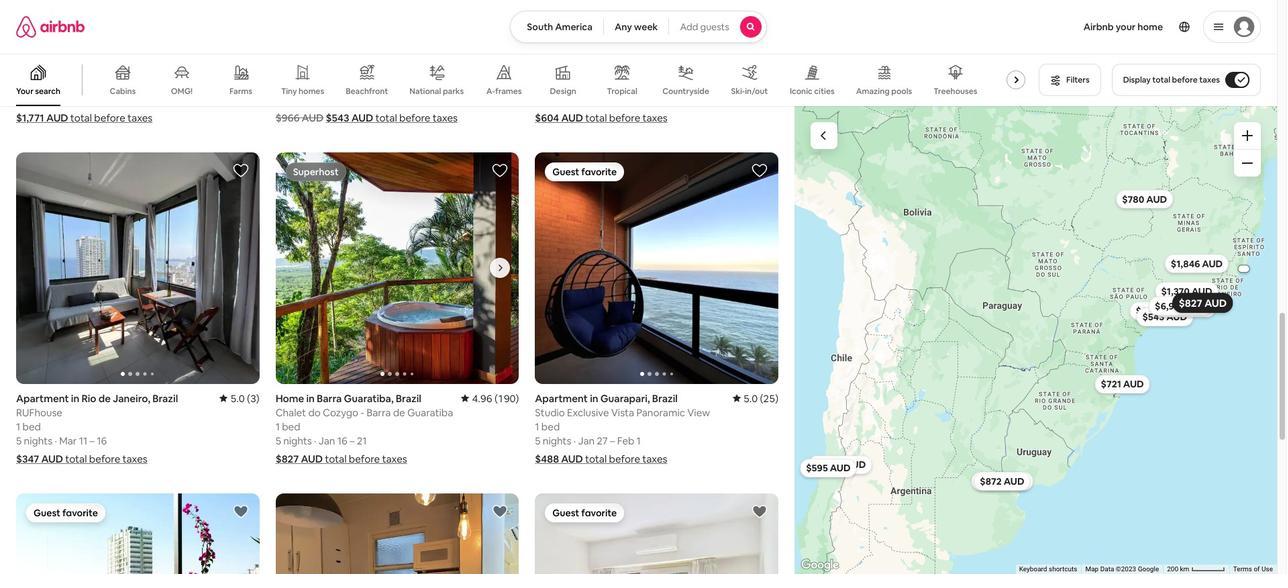 Task type: describe. For each thing, give the bounding box(es) containing it.
nights inside cabin in carapicuíba, brazil cabin in magical place - nature getaway in sp 1 bed 5 nights · jan 7 – 12 $604 aud total before taxes
[[543, 93, 572, 106]]

(22)
[[241, 51, 260, 64]]

design
[[550, 86, 577, 97]]

200 km button
[[1164, 565, 1230, 574]]

airbnb
[[1084, 21, 1114, 33]]

bed inside apartment in rio de janeiro, brazil rufhouse 1 bed 5 nights · mar 11 – 16 $347 aud total before taxes
[[22, 420, 41, 433]]

shortcuts
[[1049, 565, 1078, 573]]

week
[[634, 21, 658, 33]]

keyboard shortcuts button
[[1020, 565, 1078, 574]]

$827 aud inside home in barra guaratiba, brazil chalet do cozygo - barra de guaratiba 1 bed 5 nights · jan 16 – 21 $827 aud total before taxes
[[276, 452, 323, 465]]

in for loft in palermo, argentina spectacular river view, city view and sunrise 2 double beds 5 nights · jan 20 – 25 $1,771 aud total before taxes
[[38, 51, 46, 64]]

bed inside home in barra guaratiba, brazil chalet do cozygo - barra de guaratiba 1 bed 5 nights · jan 16 – 21 $827 aud total before taxes
[[282, 420, 300, 433]]

5.0 for 5.0 (3)
[[231, 392, 245, 405]]

filters button
[[1039, 64, 1102, 96]]

loft for loft in palermo, argentina spectacular river view, city view and sunrise 2 double beds 5 nights · jan 20 – 25 $1,771 aud total before taxes
[[16, 51, 36, 64]]

add
[[680, 21, 699, 33]]

nights inside loft in palermo, argentina spectacular river view, city view and sunrise 2 double beds 5 nights · jan 20 – 25 $1,771 aud total before taxes
[[24, 93, 52, 106]]

zoom out image
[[1243, 158, 1253, 169]]

4.96
[[472, 392, 493, 405]]

$604 aud button
[[1130, 301, 1188, 320]]

tiny homes
[[281, 86, 324, 97]]

cozygo
[[323, 406, 359, 419]]

iconic cities
[[790, 86, 835, 97]]

brazil inside home in barra guaratiba, brazil chalet do cozygo - barra de guaratiba 1 bed 5 nights · jan 16 – 21 $827 aud total before taxes
[[396, 392, 422, 405]]

$1,771 aud inside $1,771 aud button
[[978, 475, 1027, 487]]

$1,771 aud button
[[972, 472, 1033, 490]]

home
[[276, 392, 304, 405]]

jan inside apartment in guarapari, brazil studio exclusive vista panoramic view 1 bed 5 nights · jan 27 – feb 1 $488 aud total before taxes
[[578, 434, 595, 447]]

7 inside cabin in carapicuíba, brazil cabin in magical place - nature getaway in sp 1 bed 5 nights · jan 7 – 12 $604 aud total before taxes
[[597, 93, 603, 106]]

1 right feb
[[637, 434, 641, 447]]

add to wishlist: apartment in buenos aires, argentina image
[[492, 503, 508, 519]]

5 inside cabin in carapicuíba, brazil cabin in magical place - nature getaway in sp 1 bed 5 nights · jan 7 – 12 $604 aud total before taxes
[[535, 93, 541, 106]]

$604 aud inside cabin in carapicuíba, brazil cabin in magical place - nature getaway in sp 1 bed 5 nights · jan 7 – 12 $604 aud total before taxes
[[535, 112, 583, 124]]

$1,370 aud
[[1161, 285, 1213, 297]]

tropical
[[607, 86, 638, 97]]

double
[[24, 79, 56, 92]]

$827 aud inside $827 aud button
[[1179, 296, 1227, 309]]

apartment for studio exclusive vista panoramic view
[[535, 392, 588, 405]]

loft in palermo, argentina spectacular river view, city view and sunrise 2 double beds 5 nights · jan 20 – 25 $1,771 aud total before taxes
[[16, 51, 223, 124]]

total inside cabin in carapicuíba, brazil cabin in magical place - nature getaway in sp 1 bed 5 nights · jan 7 – 12 $604 aud total before taxes
[[586, 112, 607, 124]]

nights inside apartment in rio de janeiro, brazil rufhouse 1 bed 5 nights · mar 11 – 16 $347 aud total before taxes
[[24, 434, 52, 447]]

in up design at the left top
[[565, 65, 572, 78]]

$721 aud button
[[1095, 375, 1150, 393]]

4.96 out of 5 average rating,  190 reviews image
[[462, 392, 519, 405]]

– inside home in barra guaratiba, brazil chalet do cozygo - barra de guaratiba 1 bed 5 nights · jan 16 – 21 $827 aud total before taxes
[[350, 434, 355, 447]]

air
[[434, 65, 447, 78]]

$543 aud inside $543 aud button
[[1143, 311, 1187, 323]]

jan inside cabin in carapicuíba, brazil cabin in magical place - nature getaway in sp 1 bed 5 nights · jan 7 – 12 $604 aud total before taxes
[[578, 93, 595, 106]]

search
[[35, 86, 60, 97]]

(310)
[[495, 51, 519, 64]]

– inside apartment in rio de janeiro, brazil rufhouse 1 bed 5 nights · mar 11 – 16 $347 aud total before taxes
[[90, 434, 95, 447]]

jan inside 'loft in ilha porchat, brazil loft with amazing view of the sea! air cond 8andar 3 beds 5 nights · jan 7 – 12 $966 aud $543 aud total before taxes'
[[319, 93, 335, 106]]

20
[[78, 93, 90, 106]]

and
[[170, 65, 188, 78]]

spectacular
[[16, 65, 71, 78]]

2 cabin from the top
[[535, 65, 562, 78]]

in for home in barra guaratiba, brazil chalet do cozygo - barra de guaratiba 1 bed 5 nights · jan 16 – 21 $827 aud total before taxes
[[306, 392, 315, 405]]

tiny
[[281, 86, 297, 97]]

terms of use link
[[1234, 565, 1274, 573]]

add to wishlist: apartment in guarapari, brazil image
[[752, 163, 768, 179]]

$872 aud button
[[974, 472, 1031, 490]]

1 down studio
[[535, 420, 540, 433]]

200 km
[[1168, 565, 1192, 573]]

$1,205 aud $872 aud
[[814, 458, 1025, 487]]

view,
[[99, 65, 122, 78]]

farms
[[230, 86, 252, 97]]

27
[[597, 434, 608, 447]]

de inside home in barra guaratiba, brazil chalet do cozygo - barra de guaratiba 1 bed 5 nights · jan 16 – 21 $827 aud total before taxes
[[393, 406, 405, 419]]

do
[[308, 406, 321, 419]]

in for loft in ilha porchat, brazil loft with amazing view of the sea! air cond 8andar 3 beds 5 nights · jan 7 – 12 $966 aud $543 aud total before taxes
[[298, 51, 306, 64]]

$6,974 aud
[[1155, 300, 1207, 312]]

(25)
[[760, 392, 779, 405]]

your search
[[16, 86, 60, 97]]

add to wishlist: home in barra guaratiba, brazil image
[[492, 163, 508, 179]]

south america
[[527, 21, 593, 33]]

cond
[[450, 65, 473, 78]]

keyboard shortcuts
[[1020, 565, 1078, 573]]

south
[[527, 21, 553, 33]]

add to wishlist: apartment in rio de janeiro, brazil image
[[233, 163, 249, 179]]

before inside cabin in carapicuíba, brazil cabin in magical place - nature getaway in sp 1 bed 5 nights · jan 7 – 12 $604 aud total before taxes
[[609, 112, 641, 124]]

your
[[1116, 21, 1136, 33]]

studio
[[535, 406, 565, 419]]

cabins
[[110, 86, 136, 97]]

getaway
[[679, 65, 720, 78]]

5.0 out of 5 average rating,  25 reviews image
[[733, 392, 779, 405]]

guaratiba
[[407, 406, 453, 419]]

5.0 for 5.0 (25)
[[744, 392, 758, 405]]

4.85 (310)
[[472, 51, 519, 64]]

brazil inside apartment in rio de janeiro, brazil rufhouse 1 bed 5 nights · mar 11 – 16 $347 aud total before taxes
[[153, 392, 178, 405]]

– inside cabin in carapicuíba, brazil cabin in magical place - nature getaway in sp 1 bed 5 nights · jan 7 – 12 $604 aud total before taxes
[[605, 93, 610, 106]]

5.0 out of 5 average rating,  3 reviews image
[[220, 392, 260, 405]]

home
[[1138, 21, 1164, 33]]

total inside apartment in guarapari, brazil studio exclusive vista panoramic view 1 bed 5 nights · jan 27 – feb 1 $488 aud total before taxes
[[585, 452, 607, 465]]

taxes inside loft in palermo, argentina spectacular river view, city view and sunrise 2 double beds 5 nights · jan 20 – 25 $1,771 aud total before taxes
[[128, 112, 153, 124]]

- for barra
[[361, 406, 365, 419]]

display
[[1124, 75, 1151, 85]]

magical
[[575, 65, 610, 78]]

view
[[361, 65, 382, 78]]

· inside cabin in carapicuíba, brazil cabin in magical place - nature getaway in sp 1 bed 5 nights · jan 7 – 12 $604 aud total before taxes
[[574, 93, 576, 106]]

add guests
[[680, 21, 730, 33]]

$543 aud inside 'loft in ilha porchat, brazil loft with amazing view of the sea! air cond 8andar 3 beds 5 nights · jan 7 – 12 $966 aud $543 aud total before taxes'
[[326, 112, 374, 124]]

before inside 'loft in ilha porchat, brazil loft with amazing view of the sea! air cond 8andar 3 beds 5 nights · jan 7 – 12 $966 aud $543 aud total before taxes'
[[399, 112, 431, 124]]

in for apartment in guarapari, brazil studio exclusive vista panoramic view 1 bed 5 nights · jan 27 – feb 1 $488 aud total before taxes
[[590, 392, 599, 405]]

total inside 'loft in ilha porchat, brazil loft with amazing view of the sea! air cond 8andar 3 beds 5 nights · jan 7 – 12 $966 aud $543 aud total before taxes'
[[376, 112, 397, 124]]

display total before taxes
[[1124, 75, 1221, 85]]

brazil inside apartment in guarapari, brazil studio exclusive vista panoramic view 1 bed 5 nights · jan 27 – feb 1 $488 aud total before taxes
[[652, 392, 678, 405]]

panoramic
[[637, 406, 685, 419]]

$1,814 aud button
[[1154, 298, 1216, 317]]

airbnb your home link
[[1076, 13, 1172, 41]]

before inside loft in palermo, argentina spectacular river view, city view and sunrise 2 double beds 5 nights · jan 20 – 25 $1,771 aud total before taxes
[[94, 112, 125, 124]]

mar
[[59, 434, 77, 447]]

guests
[[701, 21, 730, 33]]

$780 aud
[[1122, 193, 1167, 205]]

in for cabin in carapicuíba, brazil cabin in magical place - nature getaway in sp 1 bed 5 nights · jan 7 – 12 $604 aud total before taxes
[[565, 51, 573, 64]]

25
[[99, 93, 110, 106]]

national
[[410, 86, 441, 97]]

(190)
[[495, 392, 519, 405]]

16 inside home in barra guaratiba, brazil chalet do cozygo - barra de guaratiba 1 bed 5 nights · jan 16 – 21 $827 aud total before taxes
[[337, 434, 348, 447]]

countryside
[[663, 86, 710, 97]]

your
[[16, 86, 33, 97]]

rio
[[82, 392, 96, 405]]

homes
[[299, 86, 324, 97]]

$488 aud inside $488 aud button
[[1235, 266, 1253, 271]]

map data ©2023 google
[[1086, 565, 1160, 573]]

use
[[1262, 565, 1274, 573]]

parks
[[443, 86, 464, 97]]

exclusive
[[567, 406, 609, 419]]

brazil inside cabin in carapicuíba, brazil cabin in magical place - nature getaway in sp 1 bed 5 nights · jan 7 – 12 $604 aud total before taxes
[[637, 51, 663, 64]]

total right display
[[1153, 75, 1171, 85]]

2
[[16, 79, 22, 92]]

before inside apartment in guarapari, brazil studio exclusive vista panoramic view 1 bed 5 nights · jan 27 – feb 1 $488 aud total before taxes
[[609, 452, 640, 465]]

· inside loft in palermo, argentina spectacular river view, city view and sunrise 2 double beds 5 nights · jan 20 – 25 $1,771 aud total before taxes
[[55, 93, 57, 106]]

$488 aud button
[[1231, 259, 1258, 278]]

1 horizontal spatial barra
[[367, 406, 391, 419]]

google map
showing 20 stays. region
[[795, 106, 1278, 574]]

loft for loft in ilha porchat, brazil loft with amazing view of the sea! air cond 8andar 3 beds 5 nights · jan 7 – 12 $966 aud $543 aud total before taxes
[[276, 51, 295, 64]]

0 horizontal spatial barra
[[317, 392, 342, 405]]

place
[[612, 65, 637, 78]]

· inside apartment in rio de janeiro, brazil rufhouse 1 bed 5 nights · mar 11 – 16 $347 aud total before taxes
[[55, 434, 57, 447]]

4.91 out of 5 average rating,  22 reviews image
[[208, 51, 260, 64]]

in/out
[[745, 86, 768, 97]]

4.85
[[472, 51, 493, 64]]

8andar
[[475, 65, 508, 78]]

$488 aud inside apartment in guarapari, brazil studio exclusive vista panoramic view 1 bed 5 nights · jan 27 – feb 1 $488 aud total before taxes
[[535, 452, 583, 465]]



Task type: locate. For each thing, give the bounding box(es) containing it.
in up the do
[[306, 392, 315, 405]]

$1,370 aud button
[[1155, 282, 1219, 300]]

nights up $966 aud
[[283, 93, 312, 106]]

7 left beachfront
[[337, 93, 343, 106]]

apartment up rufhouse
[[16, 392, 69, 405]]

bed right frames
[[542, 79, 560, 92]]

- down guaratiba, at the left bottom
[[361, 406, 365, 419]]

national parks
[[410, 86, 464, 97]]

5 inside home in barra guaratiba, brazil chalet do cozygo - barra de guaratiba 1 bed 5 nights · jan 16 – 21 $827 aud total before taxes
[[276, 434, 281, 447]]

total inside home in barra guaratiba, brazil chalet do cozygo - barra de guaratiba 1 bed 5 nights · jan 16 – 21 $827 aud total before taxes
[[325, 452, 347, 465]]

guarapari,
[[601, 392, 650, 405]]

jan down "amazing"
[[319, 93, 335, 106]]

16 right 11
[[97, 434, 107, 447]]

0 vertical spatial $488 aud
[[1235, 266, 1253, 271]]

ilha
[[308, 51, 325, 64]]

barra down guaratiba, at the left bottom
[[367, 406, 391, 419]]

total down 20
[[70, 112, 92, 124]]

– right 27
[[610, 434, 615, 447]]

taxes inside 'loft in ilha porchat, brazil loft with amazing view of the sea! air cond 8andar 3 beds 5 nights · jan 7 – 12 $966 aud $543 aud total before taxes'
[[433, 112, 458, 124]]

loft
[[16, 51, 36, 64], [276, 51, 295, 64], [276, 65, 295, 78]]

view inside loft in palermo, argentina spectacular river view, city view and sunrise 2 double beds 5 nights · jan 20 – 25 $1,771 aud total before taxes
[[145, 65, 168, 78]]

16 left the 21
[[337, 434, 348, 447]]

beds inside loft in palermo, argentina spectacular river view, city view and sunrise 2 double beds 5 nights · jan 20 – 25 $1,771 aud total before taxes
[[58, 79, 81, 92]]

in left ilha
[[298, 51, 306, 64]]

the
[[396, 65, 412, 78]]

5 inside apartment in rio de janeiro, brazil rufhouse 1 bed 5 nights · mar 11 – 16 $347 aud total before taxes
[[16, 434, 22, 447]]

carapicuíba,
[[576, 51, 635, 64]]

group containing national parks
[[0, 54, 1037, 106]]

$1,771 aud inside loft in palermo, argentina spectacular river view, city view and sunrise 2 double beds 5 nights · jan 20 – 25 $1,771 aud total before taxes
[[16, 112, 68, 124]]

©2023
[[1116, 565, 1137, 573]]

view inside apartment in guarapari, brazil studio exclusive vista panoramic view 1 bed 5 nights · jan 27 – feb 1 $488 aud total before taxes
[[688, 406, 711, 419]]

any week button
[[604, 11, 670, 43]]

1 horizontal spatial 4.91
[[732, 51, 752, 64]]

0 vertical spatial de
[[98, 392, 111, 405]]

in left sp
[[722, 65, 730, 78]]

before inside apartment in rio de janeiro, brazil rufhouse 1 bed 5 nights · mar 11 – 16 $347 aud total before taxes
[[89, 452, 120, 465]]

1 apartment from the left
[[16, 392, 69, 405]]

taxes
[[1200, 75, 1221, 85], [128, 112, 153, 124], [433, 112, 458, 124], [643, 112, 668, 124], [123, 452, 148, 465], [382, 452, 407, 465], [643, 452, 668, 465]]

– left "25"
[[92, 93, 97, 106]]

before
[[1173, 75, 1198, 85], [94, 112, 125, 124], [399, 112, 431, 124], [609, 112, 641, 124], [89, 452, 120, 465], [349, 452, 380, 465], [609, 452, 640, 465]]

$604 aud inside button
[[1136, 305, 1182, 317]]

1 down rufhouse
[[16, 420, 20, 433]]

de left guaratiba
[[393, 406, 405, 419]]

loft in ilha porchat, brazil loft with amazing view of the sea! air cond 8andar 3 beds 5 nights · jan 7 – 12 $966 aud $543 aud total before taxes
[[276, 51, 508, 124]]

view left and
[[145, 65, 168, 78]]

0 horizontal spatial de
[[98, 392, 111, 405]]

data
[[1101, 565, 1115, 573]]

$595 aud button
[[800, 458, 857, 477]]

11
[[79, 434, 87, 447]]

bed inside cabin in carapicuíba, brazil cabin in magical place - nature getaway in sp 1 bed 5 nights · jan 7 – 12 $604 aud total before taxes
[[542, 79, 560, 92]]

iconic
[[790, 86, 813, 97]]

0 horizontal spatial apartment
[[16, 392, 69, 405]]

total down magical
[[586, 112, 607, 124]]

5.0
[[231, 392, 245, 405], [744, 392, 758, 405]]

in inside apartment in guarapari, brazil studio exclusive vista panoramic view 1 bed 5 nights · jan 27 – feb 1 $488 aud total before taxes
[[590, 392, 599, 405]]

before right display
[[1173, 75, 1198, 85]]

none search field containing south america
[[510, 11, 767, 43]]

taxes inside cabin in carapicuíba, brazil cabin in magical place - nature getaway in sp 1 bed 5 nights · jan 7 – 12 $604 aud total before taxes
[[643, 112, 668, 124]]

1 horizontal spatial 5.0
[[744, 392, 758, 405]]

12 down view at the top left of page
[[352, 93, 362, 106]]

nights inside apartment in guarapari, brazil studio exclusive vista panoramic view 1 bed 5 nights · jan 27 – feb 1 $488 aud total before taxes
[[543, 434, 572, 447]]

nights down chalet
[[283, 434, 312, 447]]

0 vertical spatial $827 aud
[[1179, 296, 1227, 309]]

5 inside 'loft in ilha porchat, brazil loft with amazing view of the sea! air cond 8andar 3 beds 5 nights · jan 7 – 12 $966 aud $543 aud total before taxes'
[[276, 93, 281, 106]]

0 vertical spatial cabin
[[535, 51, 563, 64]]

barra
[[317, 392, 342, 405], [367, 406, 391, 419]]

view
[[145, 65, 168, 78], [688, 406, 711, 419]]

total down 27
[[585, 452, 607, 465]]

1 vertical spatial $488 aud
[[535, 452, 583, 465]]

- inside home in barra guaratiba, brazil chalet do cozygo - barra de guaratiba 1 bed 5 nights · jan 16 – 21 $827 aud total before taxes
[[361, 406, 365, 419]]

beachfront
[[346, 86, 388, 97]]

5.0 left the (25) on the right bottom
[[744, 392, 758, 405]]

2 apartment from the left
[[535, 392, 588, 405]]

0 vertical spatial $1,771 aud
[[16, 112, 68, 124]]

add to wishlist: condo in buenos aires, argentina image
[[752, 503, 768, 519]]

0 horizontal spatial 5.0
[[231, 392, 245, 405]]

before down rio at the bottom left
[[89, 452, 120, 465]]

total inside loft in palermo, argentina spectacular river view, city view and sunrise 2 double beds 5 nights · jan 20 – 25 $1,771 aud total before taxes
[[70, 112, 92, 124]]

jan left 27
[[578, 434, 595, 447]]

· up $966 aud
[[314, 93, 317, 106]]

1 beds from the left
[[58, 79, 81, 92]]

1 horizontal spatial $1,771 aud
[[978, 475, 1027, 487]]

$780 aud button
[[1116, 189, 1173, 208]]

before down national
[[399, 112, 431, 124]]

0 horizontal spatial beds
[[58, 79, 81, 92]]

terms of use
[[1234, 565, 1274, 573]]

5 inside loft in palermo, argentina spectacular river view, city view and sunrise 2 double beds 5 nights · jan 20 – 25 $1,771 aud total before taxes
[[16, 93, 22, 106]]

1 vertical spatial view
[[688, 406, 711, 419]]

2 5.0 from the left
[[744, 392, 758, 405]]

brazil up guaratiba
[[396, 392, 422, 405]]

None search field
[[510, 11, 767, 43]]

5 down 2
[[16, 93, 22, 106]]

nights inside 'loft in ilha porchat, brazil loft with amazing view of the sea! air cond 8andar 3 beds 5 nights · jan 7 – 12 $966 aud $543 aud total before taxes'
[[283, 93, 312, 106]]

0 horizontal spatial 4.91
[[219, 51, 239, 64]]

7 left tropical
[[597, 93, 603, 106]]

1 horizontal spatial 7
[[597, 93, 603, 106]]

guaratiba,
[[344, 392, 394, 405]]

beds up 20
[[58, 79, 81, 92]]

jan left 20
[[59, 93, 76, 106]]

$1,205 aud
[[814, 458, 866, 471]]

in inside apartment in rio de janeiro, brazil rufhouse 1 bed 5 nights · mar 11 – 16 $347 aud total before taxes
[[71, 392, 79, 405]]

nature
[[645, 65, 677, 78]]

a-frames
[[487, 86, 522, 97]]

1 horizontal spatial view
[[688, 406, 711, 419]]

apartment inside apartment in rio de janeiro, brazil rufhouse 1 bed 5 nights · mar 11 – 16 $347 aud total before taxes
[[16, 392, 69, 405]]

nights down double
[[24, 93, 52, 106]]

in inside 'loft in ilha porchat, brazil loft with amazing view of the sea! air cond 8andar 3 beds 5 nights · jan 7 – 12 $966 aud $543 aud total before taxes'
[[298, 51, 306, 64]]

argentina
[[92, 51, 139, 64]]

jan inside loft in palermo, argentina spectacular river view, city view and sunrise 2 double beds 5 nights · jan 20 – 25 $1,771 aud total before taxes
[[59, 93, 76, 106]]

0 horizontal spatial $488 aud
[[535, 452, 583, 465]]

7
[[337, 93, 343, 106], [597, 93, 603, 106]]

– inside 'loft in ilha porchat, brazil loft with amazing view of the sea! air cond 8andar 3 beds 5 nights · jan 7 – 12 $966 aud $543 aud total before taxes'
[[345, 93, 350, 106]]

– down magical
[[605, 93, 610, 106]]

beds right "3"
[[284, 79, 307, 92]]

loft inside loft in palermo, argentina spectacular river view, city view and sunrise 2 double beds 5 nights · jan 20 – 25 $1,771 aud total before taxes
[[16, 51, 36, 64]]

4.91 up sp
[[732, 51, 752, 64]]

0 horizontal spatial 16
[[97, 434, 107, 447]]

brazil up nature
[[637, 51, 663, 64]]

jan inside home in barra guaratiba, brazil chalet do cozygo - barra de guaratiba 1 bed 5 nights · jan 16 – 21 $827 aud total before taxes
[[319, 434, 335, 447]]

america
[[555, 21, 593, 33]]

1 horizontal spatial 12
[[612, 93, 622, 106]]

of left the the
[[384, 65, 394, 78]]

de right rio at the bottom left
[[98, 392, 111, 405]]

bed down rufhouse
[[22, 420, 41, 433]]

total down 11
[[65, 452, 87, 465]]

– left the 21
[[350, 434, 355, 447]]

taxes inside apartment in rio de janeiro, brazil rufhouse 1 bed 5 nights · mar 11 – 16 $347 aud total before taxes
[[123, 452, 148, 465]]

google
[[1138, 565, 1160, 573]]

$872 aud
[[980, 475, 1025, 487]]

· left 27
[[574, 434, 576, 447]]

nights inside home in barra guaratiba, brazil chalet do cozygo - barra de guaratiba 1 bed 5 nights · jan 16 – 21 $827 aud total before taxes
[[283, 434, 312, 447]]

1 horizontal spatial $488 aud
[[1235, 266, 1253, 271]]

1 horizontal spatial of
[[1254, 565, 1261, 573]]

nights
[[24, 93, 52, 106], [283, 93, 312, 106], [543, 93, 572, 106], [24, 434, 52, 447], [283, 434, 312, 447], [543, 434, 572, 447]]

a-
[[487, 86, 495, 97]]

$488 aud right $1,846 aud
[[1235, 266, 1253, 271]]

in inside loft in palermo, argentina spectacular river view, city view and sunrise 2 double beds 5 nights · jan 20 – 25 $1,771 aud total before taxes
[[38, 51, 46, 64]]

12 inside cabin in carapicuíba, brazil cabin in magical place - nature getaway in sp 1 bed 5 nights · jan 7 – 12 $604 aud total before taxes
[[612, 93, 622, 106]]

profile element
[[783, 0, 1262, 54]]

4.91 left (22)
[[219, 51, 239, 64]]

filters
[[1067, 75, 1090, 85]]

cities
[[815, 86, 835, 97]]

· left 'mar'
[[55, 434, 57, 447]]

$721 aud
[[1101, 378, 1144, 390]]

brazil right "janeiro,"
[[153, 392, 178, 405]]

beds
[[58, 79, 81, 92], [284, 79, 307, 92]]

2 12 from the left
[[612, 93, 622, 106]]

1 vertical spatial de
[[393, 406, 405, 419]]

view for panoramic
[[688, 406, 711, 419]]

5 left tiny
[[276, 93, 281, 106]]

de inside apartment in rio de janeiro, brazil rufhouse 1 bed 5 nights · mar 11 – 16 $347 aud total before taxes
[[98, 392, 111, 405]]

1 horizontal spatial $543 aud
[[1143, 311, 1187, 323]]

total down cozygo
[[325, 452, 347, 465]]

brazil inside 'loft in ilha porchat, brazil loft with amazing view of the sea! air cond 8andar 3 beds 5 nights · jan 7 – 12 $966 aud $543 aud total before taxes'
[[368, 51, 394, 64]]

cabin up design at the left top
[[535, 65, 562, 78]]

in inside home in barra guaratiba, brazil chalet do cozygo - barra de guaratiba 1 bed 5 nights · jan 16 – 21 $827 aud total before taxes
[[306, 392, 315, 405]]

in down america
[[565, 51, 573, 64]]

before down tropical
[[609, 112, 641, 124]]

apartment up studio
[[535, 392, 588, 405]]

de
[[98, 392, 111, 405], [393, 406, 405, 419]]

–
[[92, 93, 97, 106], [345, 93, 350, 106], [605, 93, 610, 106], [90, 434, 95, 447], [350, 434, 355, 447], [610, 434, 615, 447]]

before down "25"
[[94, 112, 125, 124]]

4.91 for cabin in carapicuíba, brazil cabin in magical place - nature getaway in sp 1 bed 5 nights · jan 7 – 12 $604 aud total before taxes
[[732, 51, 752, 64]]

· down double
[[55, 93, 57, 106]]

0 horizontal spatial -
[[361, 406, 365, 419]]

1 cabin from the top
[[535, 51, 563, 64]]

beds inside 'loft in ilha porchat, brazil loft with amazing view of the sea! air cond 8andar 3 beds 5 nights · jan 7 – 12 $966 aud $543 aud total before taxes'
[[284, 79, 307, 92]]

$543 aud
[[326, 112, 374, 124], [1143, 311, 1187, 323]]

7 inside 'loft in ilha porchat, brazil loft with amazing view of the sea! air cond 8andar 3 beds 5 nights · jan 7 – 12 $966 aud $543 aud total before taxes'
[[337, 93, 343, 106]]

cabin
[[535, 51, 563, 64], [535, 65, 562, 78]]

- inside cabin in carapicuíba, brazil cabin in magical place - nature getaway in sp 1 bed 5 nights · jan 7 – 12 $604 aud total before taxes
[[639, 65, 643, 78]]

$1,846 aud button
[[1165, 254, 1229, 273]]

0 horizontal spatial 7
[[337, 93, 343, 106]]

sp
[[733, 65, 744, 78]]

0 vertical spatial $604 aud
[[535, 112, 583, 124]]

1 vertical spatial of
[[1254, 565, 1261, 573]]

12 inside 'loft in ilha porchat, brazil loft with amazing view of the sea! air cond 8andar 3 beds 5 nights · jan 7 – 12 $966 aud $543 aud total before taxes'
[[352, 93, 362, 106]]

· inside apartment in guarapari, brazil studio exclusive vista panoramic view 1 bed 5 nights · jan 27 – feb 1 $488 aud total before taxes
[[574, 434, 576, 447]]

5.0 left the '(3)'
[[231, 392, 245, 405]]

total inside apartment in rio de janeiro, brazil rufhouse 1 bed 5 nights · mar 11 – 16 $347 aud total before taxes
[[65, 452, 87, 465]]

barra up cozygo
[[317, 392, 342, 405]]

in up exclusive
[[590, 392, 599, 405]]

apartment inside apartment in guarapari, brazil studio exclusive vista panoramic view 1 bed 5 nights · jan 27 – feb 1 $488 aud total before taxes
[[535, 392, 588, 405]]

1 vertical spatial cabin
[[535, 65, 562, 78]]

0 horizontal spatial view
[[145, 65, 168, 78]]

2 16 from the left
[[337, 434, 348, 447]]

before down the 21
[[349, 452, 380, 465]]

$1,771 aud
[[16, 112, 68, 124], [978, 475, 1027, 487]]

5 down chalet
[[276, 434, 281, 447]]

apartment for rufhouse
[[16, 392, 69, 405]]

jan
[[59, 93, 76, 106], [319, 93, 335, 106], [578, 93, 595, 106], [319, 434, 335, 447], [578, 434, 595, 447]]

1 4.91 from the left
[[219, 51, 239, 64]]

5 up the $347 aud
[[16, 434, 22, 447]]

12 down place
[[612, 93, 622, 106]]

km
[[1181, 565, 1190, 573]]

1 left design at the left top
[[535, 79, 540, 92]]

nights up the $347 aud
[[24, 434, 52, 447]]

of inside 'loft in ilha porchat, brazil loft with amazing view of the sea! air cond 8andar 3 beds 5 nights · jan 7 – 12 $966 aud $543 aud total before taxes'
[[384, 65, 394, 78]]

1 vertical spatial $604 aud
[[1136, 305, 1182, 317]]

amazing
[[856, 86, 890, 97]]

bed down studio
[[542, 420, 560, 433]]

brazil up view at the top left of page
[[368, 51, 394, 64]]

· inside 'loft in ilha porchat, brazil loft with amazing view of the sea! air cond 8andar 3 beds 5 nights · jan 7 – 12 $966 aud $543 aud total before taxes'
[[314, 93, 317, 106]]

1 horizontal spatial 16
[[337, 434, 348, 447]]

before inside home in barra guaratiba, brazil chalet do cozygo - barra de guaratiba 1 bed 5 nights · jan 16 – 21 $827 aud total before taxes
[[349, 452, 380, 465]]

0 vertical spatial -
[[639, 65, 643, 78]]

apartment in guarapari, brazil studio exclusive vista panoramic view 1 bed 5 nights · jan 27 – feb 1 $488 aud total before taxes
[[535, 392, 711, 465]]

0 horizontal spatial $543 aud
[[326, 112, 374, 124]]

total down beachfront
[[376, 112, 397, 124]]

0 horizontal spatial 12
[[352, 93, 362, 106]]

4.91
[[219, 51, 239, 64], [732, 51, 752, 64]]

2 beds from the left
[[284, 79, 307, 92]]

cabin down the "south america" button
[[535, 51, 563, 64]]

river
[[74, 65, 96, 78]]

1 7 from the left
[[337, 93, 343, 106]]

3
[[276, 79, 281, 92]]

1 vertical spatial $543 aud
[[1143, 311, 1187, 323]]

$347 aud
[[16, 452, 63, 465]]

zoom in image
[[1243, 130, 1253, 141]]

0 horizontal spatial $1,771 aud
[[16, 112, 68, 124]]

of left use
[[1254, 565, 1261, 573]]

0 vertical spatial view
[[145, 65, 168, 78]]

1 12 from the left
[[352, 93, 362, 106]]

– inside loft in palermo, argentina spectacular river view, city view and sunrise 2 double beds 5 nights · jan 20 – 25 $1,771 aud total before taxes
[[92, 93, 97, 106]]

in for apartment in rio de janeiro, brazil rufhouse 1 bed 5 nights · mar 11 – 16 $347 aud total before taxes
[[71, 392, 79, 405]]

1 down chalet
[[276, 420, 280, 433]]

add guests button
[[669, 11, 767, 43]]

cabin in carapicuíba, brazil cabin in magical place - nature getaway in sp 1 bed 5 nights · jan 7 – 12 $604 aud total before taxes
[[535, 51, 744, 124]]

$827 aud
[[1179, 296, 1227, 309], [276, 452, 323, 465]]

jan right design at the left top
[[578, 93, 595, 106]]

$604 aud
[[535, 112, 583, 124], [1136, 305, 1182, 317]]

total
[[1153, 75, 1171, 85], [70, 112, 92, 124], [376, 112, 397, 124], [586, 112, 607, 124], [65, 452, 87, 465], [325, 452, 347, 465], [585, 452, 607, 465]]

$543 aud button
[[1137, 307, 1193, 326]]

5 inside apartment in guarapari, brazil studio exclusive vista panoramic view 1 bed 5 nights · jan 27 – feb 1 $488 aud total before taxes
[[535, 434, 541, 447]]

(3)
[[247, 392, 260, 405]]

5 left design at the left top
[[535, 93, 541, 106]]

0 horizontal spatial $604 aud
[[535, 112, 583, 124]]

group
[[0, 54, 1037, 106], [16, 152, 260, 384], [276, 152, 519, 384], [535, 152, 779, 384], [16, 493, 260, 574], [276, 493, 519, 574], [535, 493, 779, 574]]

- right place
[[639, 65, 643, 78]]

0 horizontal spatial of
[[384, 65, 394, 78]]

– down "amazing"
[[345, 93, 350, 106]]

2 4.91 from the left
[[732, 51, 752, 64]]

4.96 (190)
[[472, 392, 519, 405]]

in left rio at the bottom left
[[71, 392, 79, 405]]

bed inside apartment in guarapari, brazil studio exclusive vista panoramic view 1 bed 5 nights · jan 27 – feb 1 $488 aud total before taxes
[[542, 420, 560, 433]]

4.91 out of 5 average rating,  133 reviews image
[[721, 51, 779, 64]]

1 vertical spatial barra
[[367, 406, 391, 419]]

brazil up panoramic
[[652, 392, 678, 405]]

taxes inside home in barra guaratiba, brazil chalet do cozygo - barra de guaratiba 1 bed 5 nights · jan 16 – 21 $827 aud total before taxes
[[382, 452, 407, 465]]

1 inside cabin in carapicuíba, brazil cabin in magical place - nature getaway in sp 1 bed 5 nights · jan 7 – 12 $604 aud total before taxes
[[535, 79, 540, 92]]

5 down studio
[[535, 434, 541, 447]]

1 5.0 from the left
[[231, 392, 245, 405]]

nights right frames
[[543, 93, 572, 106]]

$488 aud down studio
[[535, 452, 583, 465]]

add to wishlist: apartment in san nicolas, argentina image
[[233, 503, 249, 519]]

view for city
[[145, 65, 168, 78]]

google image
[[798, 557, 843, 574]]

2 7 from the left
[[597, 93, 603, 106]]

0 vertical spatial $543 aud
[[326, 112, 374, 124]]

1 horizontal spatial beds
[[284, 79, 307, 92]]

jan down the do
[[319, 434, 335, 447]]

1
[[535, 79, 540, 92], [16, 420, 20, 433], [276, 420, 280, 433], [535, 420, 540, 433], [637, 434, 641, 447]]

bed down chalet
[[282, 420, 300, 433]]

· down the do
[[314, 434, 317, 447]]

1 horizontal spatial de
[[393, 406, 405, 419]]

keyboard
[[1020, 565, 1048, 573]]

4.91 for loft in palermo, argentina spectacular river view, city view and sunrise 2 double beds 5 nights · jan 20 – 25 $1,771 aud total before taxes
[[219, 51, 239, 64]]

1 inside apartment in rio de janeiro, brazil rufhouse 1 bed 5 nights · mar 11 – 16 $347 aud total before taxes
[[16, 420, 20, 433]]

1 vertical spatial $827 aud
[[276, 452, 323, 465]]

0 vertical spatial of
[[384, 65, 394, 78]]

palermo,
[[48, 51, 90, 64]]

1 vertical spatial -
[[361, 406, 365, 419]]

in up spectacular
[[38, 51, 46, 64]]

view right panoramic
[[688, 406, 711, 419]]

1 horizontal spatial apartment
[[535, 392, 588, 405]]

$1,814 aud
[[1160, 302, 1210, 314]]

brazil
[[368, 51, 394, 64], [637, 51, 663, 64], [153, 392, 178, 405], [396, 392, 422, 405], [652, 392, 678, 405]]

5.0 (3)
[[231, 392, 260, 405]]

with
[[297, 65, 317, 78]]

– inside apartment in guarapari, brazil studio exclusive vista panoramic view 1 bed 5 nights · jan 27 – feb 1 $488 aud total before taxes
[[610, 434, 615, 447]]

16 inside apartment in rio de janeiro, brazil rufhouse 1 bed 5 nights · mar 11 – 16 $347 aud total before taxes
[[97, 434, 107, 447]]

before down feb
[[609, 452, 640, 465]]

4.85 out of 5 average rating,  310 reviews image
[[462, 51, 519, 64]]

nights down studio
[[543, 434, 572, 447]]

taxes inside apartment in guarapari, brazil studio exclusive vista panoramic view 1 bed 5 nights · jan 27 – feb 1 $488 aud total before taxes
[[643, 452, 668, 465]]

city
[[124, 65, 143, 78]]

1 16 from the left
[[97, 434, 107, 447]]

(133)
[[754, 51, 779, 64]]

0 vertical spatial barra
[[317, 392, 342, 405]]

home in barra guaratiba, brazil chalet do cozygo - barra de guaratiba 1 bed 5 nights · jan 16 – 21 $827 aud total before taxes
[[276, 392, 453, 465]]

– right 11
[[90, 434, 95, 447]]

1 horizontal spatial -
[[639, 65, 643, 78]]

airbnb your home
[[1084, 21, 1164, 33]]

1 vertical spatial $1,771 aud
[[978, 475, 1027, 487]]

1 horizontal spatial $604 aud
[[1136, 305, 1182, 317]]

1 inside home in barra guaratiba, brazil chalet do cozygo - barra de guaratiba 1 bed 5 nights · jan 16 – 21 $827 aud total before taxes
[[276, 420, 280, 433]]

· down magical
[[574, 93, 576, 106]]

· inside home in barra guaratiba, brazil chalet do cozygo - barra de guaratiba 1 bed 5 nights · jan 16 – 21 $827 aud total before taxes
[[314, 434, 317, 447]]

- for nature
[[639, 65, 643, 78]]

1 horizontal spatial $827 aud
[[1179, 296, 1227, 309]]

0 horizontal spatial $827 aud
[[276, 452, 323, 465]]

16
[[97, 434, 107, 447], [337, 434, 348, 447]]



Task type: vqa. For each thing, say whether or not it's contained in the screenshot.
more to the middle
no



